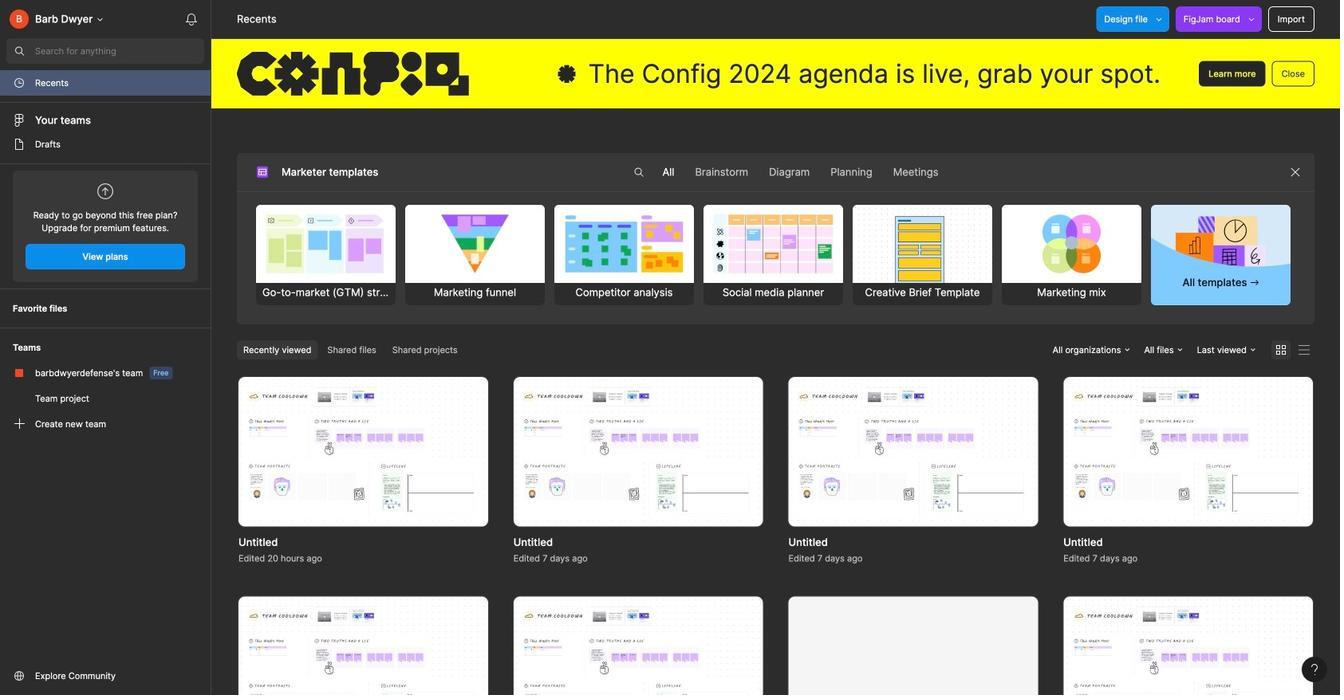 Task type: locate. For each thing, give the bounding box(es) containing it.
0 horizontal spatial search 32 image
[[6, 38, 32, 64]]

search 32 image up competitor analysis image
[[626, 160, 651, 185]]

Search for anything text field
[[35, 45, 204, 57]]

search 32 image
[[6, 38, 32, 64], [626, 160, 651, 185]]

0 vertical spatial search 32 image
[[6, 38, 32, 64]]

help image
[[1311, 665, 1318, 676]]

search 32 image up recent 16 icon
[[6, 38, 32, 64]]

thumbnail image
[[239, 377, 488, 527], [514, 377, 763, 527], [789, 377, 1038, 527], [1064, 377, 1313, 527], [239, 597, 488, 696], [514, 597, 763, 696], [789, 597, 1038, 696], [1064, 597, 1313, 696]]

see all all templates image
[[1176, 215, 1266, 275]]

grid
[[213, 377, 1339, 696]]

bell 32 image
[[179, 6, 204, 32]]

1 horizontal spatial search 32 image
[[626, 160, 651, 185]]



Task type: describe. For each thing, give the bounding box(es) containing it.
marketing funnel image
[[406, 205, 545, 283]]

page 16 image
[[13, 138, 26, 151]]

recent 16 image
[[13, 77, 26, 89]]

marketing mix image
[[1002, 205, 1141, 283]]

1 vertical spatial search 32 image
[[626, 160, 651, 185]]

community 16 image
[[13, 670, 26, 683]]

social media planner image
[[704, 205, 843, 283]]

competitor analysis image
[[555, 205, 694, 283]]

go-to-market (gtm) strategy image
[[256, 205, 395, 283]]

creative brief template image
[[844, 205, 1001, 283]]



Task type: vqa. For each thing, say whether or not it's contained in the screenshot.
Daily sync image
no



